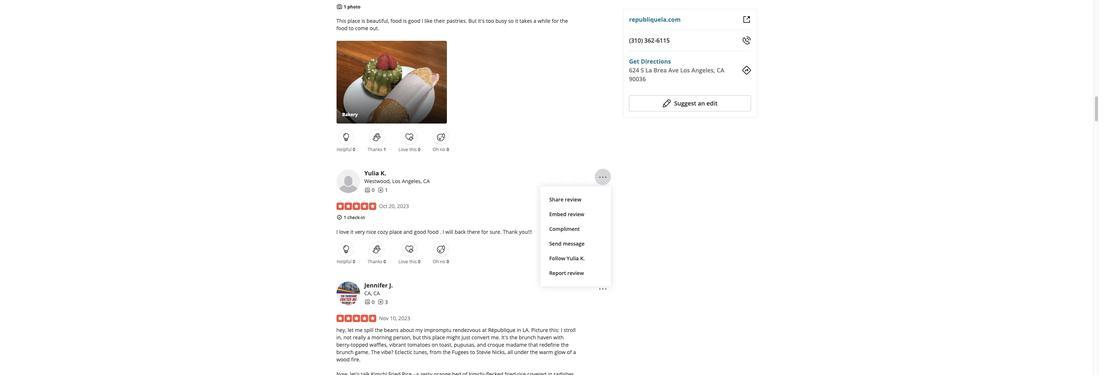 Task type: describe. For each thing, give the bounding box(es) containing it.
ca inside the jennifer j. ca, ca
[[374, 290, 380, 297]]

in,
[[337, 334, 342, 341]]

check-
[[348, 215, 361, 221]]

menu image
[[599, 285, 608, 294]]

takes
[[520, 17, 533, 24]]

embed review button
[[547, 207, 606, 222]]

morning
[[372, 334, 392, 341]]

that
[[529, 341, 538, 348]]

review for embed review
[[568, 211, 585, 218]]

busy
[[496, 17, 507, 24]]

0 horizontal spatial it
[[351, 228, 354, 235]]

helpful for thanks 0
[[337, 259, 352, 265]]

love for thanks 0
[[399, 259, 408, 265]]

k. inside yulia k. westwood, los angeles, ca
[[381, 169, 386, 177]]

picture
[[532, 327, 548, 334]]

i inside hey, let me spill the beans about my impromptu rendezvous at république in la. picture this: i stroll in, not really a morning person, but this place might just convert me. it's the brunch haven with berry-topped waffles, vibrant tomatoes on toast, pupusas, and croque madame that redefine the brunch game. the vibe? eclectic tunes, from the fugees to stevie nicks, all under the warm glow of a wood fire.
[[561, 327, 563, 334]]

the inside this place is beautiful, food is good i like their pastries. but it's too busy so it takes a while for the food to come out.
[[561, 17, 568, 24]]

at
[[482, 327, 487, 334]]

under
[[515, 349, 529, 356]]

24 external link v2 image
[[743, 15, 752, 24]]

just
[[462, 334, 471, 341]]

10,
[[390, 315, 397, 322]]

this for 0
[[410, 259, 417, 265]]

oh for 1
[[433, 147, 439, 153]]

i inside this place is beautiful, food is good i like their pastries. but it's too busy so it takes a while for the food to come out.
[[422, 17, 423, 24]]

vibe?
[[382, 349, 394, 356]]

beautiful,
[[367, 17, 390, 24]]

directions
[[641, 57, 672, 66]]

rendezvous
[[453, 327, 481, 334]]

16 friends v2 image for yulia
[[365, 187, 371, 193]]

hey,
[[337, 327, 347, 334]]

1 horizontal spatial brunch
[[519, 334, 536, 341]]

with
[[554, 334, 564, 341]]

this for 1
[[410, 147, 417, 153]]

suggest an edit button
[[630, 95, 752, 112]]

wood
[[337, 356, 350, 363]]

haven
[[538, 334, 552, 341]]

follow yulia k. button
[[547, 251, 606, 266]]

the down that
[[531, 349, 538, 356]]

game.
[[355, 349, 370, 356]]

but
[[469, 17, 477, 24]]

impromptu
[[424, 327, 452, 334]]

no for thanks 1
[[440, 147, 446, 153]]

photo
[[348, 4, 361, 10]]

madame
[[506, 341, 527, 348]]

oh for 0
[[433, 259, 439, 265]]

oct
[[379, 203, 388, 210]]

.
[[440, 228, 442, 235]]

oct 20, 2023
[[379, 203, 409, 210]]

compliment
[[550, 226, 580, 233]]

from
[[430, 349, 442, 356]]

convert
[[472, 334, 490, 341]]

me.
[[491, 334, 500, 341]]

yulia k. link
[[365, 169, 386, 177]]

the up morning
[[375, 327, 383, 334]]

not
[[344, 334, 352, 341]]

an
[[698, 99, 706, 107]]

berry-
[[337, 341, 351, 348]]

me
[[355, 327, 363, 334]]

16 review v2 image
[[378, 299, 384, 305]]

it's
[[478, 17, 485, 24]]

la.
[[523, 327, 530, 334]]

1 photo link
[[344, 4, 361, 10]]

redefine
[[540, 341, 560, 348]]

helpful for thanks 1
[[337, 147, 352, 153]]

1 vertical spatial good
[[414, 228, 426, 235]]

fugees
[[452, 349, 469, 356]]

20,
[[389, 203, 396, 210]]

ca,
[[365, 290, 372, 297]]

vibrant
[[389, 341, 406, 348]]

about
[[400, 327, 414, 334]]

this place is beautiful, food is good i like their pastries. but it's too busy so it takes a while for the food to come out.
[[337, 17, 568, 32]]

warm
[[540, 349, 554, 356]]

the down toast,
[[443, 349, 451, 356]]

helpful 0 for thanks 0
[[337, 259, 356, 265]]

16 friends v2 image for jennifer
[[365, 299, 371, 305]]

while
[[538, 17, 551, 24]]

love for thanks 1
[[399, 147, 408, 153]]

2023 for j.
[[399, 315, 411, 322]]

love this 0 for 1
[[399, 147, 421, 153]]

s
[[641, 66, 644, 74]]

0 vertical spatial and
[[404, 228, 413, 235]]

république
[[488, 327, 516, 334]]

very
[[355, 228, 365, 235]]

send message button
[[547, 237, 606, 251]]

pastries.
[[447, 17, 467, 24]]

brea
[[654, 66, 667, 74]]

la
[[646, 66, 653, 74]]

embed review
[[550, 211, 585, 218]]

yulia inside button
[[567, 255, 579, 262]]

the up of
[[561, 341, 569, 348]]

westwood,
[[365, 178, 391, 185]]

friends element for yulia k.
[[365, 187, 375, 194]]

croque
[[488, 341, 505, 348]]

the up 'madame'
[[510, 334, 518, 341]]

to inside hey, let me spill the beans about my impromptu rendezvous at république in la. picture this: i stroll in, not really a morning person, but this place might just convert me. it's the brunch haven with berry-topped waffles, vibrant tomatoes on toast, pupusas, and croque madame that redefine the brunch game. the vibe? eclectic tunes, from the fugees to stevie nicks, all under the warm glow of a wood fire.
[[471, 349, 475, 356]]

jennifer j. link
[[365, 281, 393, 290]]

oh no 0 for thanks 0
[[433, 259, 449, 265]]

0 horizontal spatial brunch
[[337, 349, 354, 356]]

out.
[[370, 25, 379, 32]]

menu containing share review
[[541, 187, 612, 287]]

the
[[371, 349, 380, 356]]

ca inside get directions 624 s la brea ave los angeles, ca 90036
[[717, 66, 725, 74]]

of
[[567, 349, 572, 356]]

los inside yulia k. westwood, los angeles, ca
[[393, 178, 401, 185]]

topped
[[351, 341, 368, 348]]

on
[[432, 341, 438, 348]]

k. inside button
[[581, 255, 585, 262]]

stevie
[[477, 349, 491, 356]]

toast,
[[440, 341, 453, 348]]

362-
[[645, 36, 657, 45]]

j.
[[390, 281, 393, 290]]

1 for 1
[[385, 187, 388, 194]]

90036
[[630, 75, 646, 83]]

review for share review
[[565, 196, 582, 203]]

5 star rating image for jennifer
[[337, 315, 376, 322]]

compliment button
[[547, 222, 606, 237]]



Task type: vqa. For each thing, say whether or not it's contained in the screenshot.
Reviews element
yes



Task type: locate. For each thing, give the bounding box(es) containing it.
menu
[[541, 187, 612, 287]]

for
[[552, 17, 559, 24], [482, 228, 489, 235]]

menu image
[[599, 173, 608, 182]]

0 vertical spatial brunch
[[519, 334, 536, 341]]

helpful 0 for thanks 1
[[337, 147, 356, 153]]

0 vertical spatial oh
[[433, 147, 439, 153]]

get directions 624 s la brea ave los angeles, ca 90036
[[630, 57, 725, 83]]

0 vertical spatial place
[[348, 17, 360, 24]]

is up come
[[362, 17, 366, 24]]

0 vertical spatial review
[[565, 196, 582, 203]]

helpful 0 left thanks 1
[[337, 147, 356, 153]]

good inside this place is beautiful, food is good i like their pastries. but it's too busy so it takes a while for the food to come out.
[[408, 17, 421, 24]]

5 star rating image
[[337, 203, 376, 210], [337, 315, 376, 322]]

0 vertical spatial yulia
[[365, 169, 379, 177]]

(310)
[[630, 36, 643, 45]]

and inside hey, let me spill the beans about my impromptu rendezvous at république in la. picture this: i stroll in, not really a morning person, but this place might just convert me. it's the brunch haven with berry-topped waffles, vibrant tomatoes on toast, pupusas, and croque madame that redefine the brunch game. the vibe? eclectic tunes, from the fugees to stevie nicks, all under the warm glow of a wood fire.
[[477, 341, 487, 348]]

a right of
[[574, 349, 576, 356]]

pupusas,
[[454, 341, 476, 348]]

2 oh from the top
[[433, 259, 439, 265]]

thanks 1
[[368, 147, 386, 153]]

love right thanks 0
[[399, 259, 408, 265]]

place down impromptu
[[433, 334, 445, 341]]

2023 right 20,
[[397, 203, 409, 210]]

1 vertical spatial love
[[399, 259, 408, 265]]

1 no from the top
[[440, 147, 446, 153]]

good left "like"
[[408, 17, 421, 24]]

food left .
[[428, 228, 439, 235]]

k.
[[381, 169, 386, 177], [581, 255, 585, 262]]

sure.
[[490, 228, 502, 235]]

0 vertical spatial good
[[408, 17, 421, 24]]

k. up 'westwood,'
[[381, 169, 386, 177]]

yulia inside yulia k. westwood, los angeles, ca
[[365, 169, 379, 177]]

for right while
[[552, 17, 559, 24]]

1 vertical spatial friends element
[[365, 299, 375, 306]]

0 vertical spatial food
[[391, 17, 402, 24]]

1 vertical spatial helpful 0
[[337, 259, 356, 265]]

come
[[355, 25, 369, 32]]

2 love this 0 from the top
[[399, 259, 421, 265]]

1 reviews element from the top
[[378, 187, 388, 194]]

reviews element for jennifer
[[378, 299, 388, 306]]

1 horizontal spatial yulia
[[567, 255, 579, 262]]

1 up yulia k. link
[[384, 147, 386, 153]]

los right ave on the right top
[[681, 66, 690, 74]]

2 oh no 0 from the top
[[433, 259, 449, 265]]

embed
[[550, 211, 567, 218]]

a left while
[[534, 17, 537, 24]]

love this 0 right (1 reaction) element
[[399, 147, 421, 153]]

reviews element for yulia
[[378, 187, 388, 194]]

1 horizontal spatial it
[[515, 17, 519, 24]]

share review
[[550, 196, 582, 203]]

16 friends v2 image left 16 review v2 image
[[365, 187, 371, 193]]

person,
[[394, 334, 412, 341]]

beans
[[384, 327, 399, 334]]

angeles, inside yulia k. westwood, los angeles, ca
[[402, 178, 422, 185]]

yulia down message on the right of the page
[[567, 255, 579, 262]]

in up very
[[361, 215, 365, 221]]

1 right 16 review v2 image
[[385, 187, 388, 194]]

share
[[550, 196, 564, 203]]

6115
[[657, 36, 670, 45]]

1 vertical spatial k.
[[581, 255, 585, 262]]

will
[[446, 228, 454, 235]]

0 vertical spatial friends element
[[365, 187, 375, 194]]

1 horizontal spatial ca
[[424, 178, 430, 185]]

report
[[550, 270, 567, 277]]

no for thanks 0
[[440, 259, 446, 265]]

1 vertical spatial a
[[368, 334, 370, 341]]

2 helpful from the top
[[337, 259, 352, 265]]

glow
[[555, 349, 566, 356]]

love
[[339, 228, 349, 235]]

there
[[468, 228, 480, 235]]

might
[[447, 334, 461, 341]]

reviews element down the jennifer j. ca, ca
[[378, 299, 388, 306]]

0 vertical spatial oh no 0
[[433, 147, 449, 153]]

2 horizontal spatial ca
[[717, 66, 725, 74]]

nicks,
[[492, 349, 507, 356]]

their
[[434, 17, 446, 24]]

review down follow yulia k. button
[[568, 270, 584, 277]]

it's
[[502, 334, 509, 341]]

this right (1 reaction) element
[[410, 147, 417, 153]]

1 horizontal spatial in
[[517, 327, 522, 334]]

1 16 friends v2 image from the top
[[365, 187, 371, 193]]

let
[[348, 327, 354, 334]]

place inside this place is beautiful, food is good i like their pastries. but it's too busy so it takes a while for the food to come out.
[[348, 17, 360, 24]]

0 horizontal spatial to
[[349, 25, 354, 32]]

to down pupusas,
[[471, 349, 475, 356]]

1 horizontal spatial a
[[534, 17, 537, 24]]

1 vertical spatial love this 0
[[399, 259, 421, 265]]

helpful 0
[[337, 147, 356, 153], [337, 259, 356, 265]]

is left "like"
[[403, 17, 407, 24]]

get
[[630, 57, 640, 66]]

nov
[[379, 315, 389, 322]]

review up embed review button
[[565, 196, 582, 203]]

24 pencil v2 image
[[663, 99, 672, 108]]

5 star rating image up me
[[337, 315, 376, 322]]

report review
[[550, 270, 584, 277]]

0 horizontal spatial in
[[361, 215, 365, 221]]

2 friends element from the top
[[365, 299, 375, 306]]

16 friends v2 image down ca,
[[365, 299, 371, 305]]

los inside get directions 624 s la brea ave los angeles, ca 90036
[[681, 66, 690, 74]]

helpful 0 down the love
[[337, 259, 356, 265]]

friends element left 16 review v2 image
[[365, 187, 375, 194]]

0 vertical spatial to
[[349, 25, 354, 32]]

thanks up jennifer
[[368, 259, 383, 265]]

24 directions v2 image
[[743, 66, 752, 75]]

angeles, right ave on the right top
[[692, 66, 716, 74]]

but
[[413, 334, 421, 341]]

1 horizontal spatial los
[[681, 66, 690, 74]]

los right 'westwood,'
[[393, 178, 401, 185]]

get directions link
[[630, 57, 672, 66]]

like
[[425, 17, 433, 24]]

0 horizontal spatial a
[[368, 334, 370, 341]]

i left "like"
[[422, 17, 423, 24]]

2 vertical spatial this
[[423, 334, 431, 341]]

1 vertical spatial in
[[517, 327, 522, 334]]

love this 0 right thanks 0
[[399, 259, 421, 265]]

0 horizontal spatial ca
[[374, 290, 380, 297]]

2 vertical spatial place
[[433, 334, 445, 341]]

1 vertical spatial to
[[471, 349, 475, 356]]

send message
[[550, 240, 585, 247]]

this:
[[550, 327, 560, 334]]

i right this:
[[561, 327, 563, 334]]

message
[[563, 240, 585, 247]]

0 vertical spatial in
[[361, 215, 365, 221]]

for inside this place is beautiful, food is good i like their pastries. but it's too busy so it takes a while for the food to come out.
[[552, 17, 559, 24]]

republiquela.com link
[[630, 15, 681, 24]]

thanks 0
[[368, 259, 386, 265]]

0 horizontal spatial food
[[337, 25, 348, 32]]

brunch down berry-
[[337, 349, 354, 356]]

to left come
[[349, 25, 354, 32]]

0 horizontal spatial los
[[393, 178, 401, 185]]

(310) 362-6115
[[630, 36, 670, 45]]

0 horizontal spatial place
[[348, 17, 360, 24]]

0 horizontal spatial is
[[362, 17, 366, 24]]

0 vertical spatial reviews element
[[378, 187, 388, 194]]

1 vertical spatial place
[[390, 228, 402, 235]]

yulia
[[365, 169, 379, 177], [567, 255, 579, 262]]

nov 10, 2023
[[379, 315, 411, 322]]

2 vertical spatial food
[[428, 228, 439, 235]]

0
[[353, 147, 356, 153], [418, 147, 421, 153], [447, 147, 449, 153], [372, 187, 375, 194], [353, 259, 356, 265], [384, 259, 386, 265], [418, 259, 421, 265], [447, 259, 449, 265], [372, 299, 375, 306]]

reviews element containing 3
[[378, 299, 388, 306]]

a
[[534, 17, 537, 24], [368, 334, 370, 341], [574, 349, 576, 356]]

and right cozy at left bottom
[[404, 228, 413, 235]]

it inside this place is beautiful, food is good i like their pastries. but it's too busy so it takes a while for the food to come out.
[[515, 17, 519, 24]]

0 horizontal spatial and
[[404, 228, 413, 235]]

friends element for jennifer j.
[[365, 299, 375, 306]]

love right (1 reaction) element
[[399, 147, 408, 153]]

place up come
[[348, 17, 360, 24]]

1 right 16 camera v2 image
[[344, 4, 347, 10]]

5 star rating image for yulia
[[337, 203, 376, 210]]

too
[[486, 17, 495, 24]]

1 horizontal spatial place
[[390, 228, 402, 235]]

thanks left (1 reaction) element
[[368, 147, 383, 153]]

review for report review
[[568, 270, 584, 277]]

1 vertical spatial no
[[440, 259, 446, 265]]

food down this at the left top of page
[[337, 25, 348, 32]]

1 vertical spatial 16 friends v2 image
[[365, 299, 371, 305]]

to inside this place is beautiful, food is good i like their pastries. but it's too busy so it takes a while for the food to come out.
[[349, 25, 354, 32]]

1 helpful from the top
[[337, 147, 352, 153]]

0 vertical spatial 2023
[[397, 203, 409, 210]]

624
[[630, 66, 640, 74]]

0 vertical spatial k.
[[381, 169, 386, 177]]

0 vertical spatial no
[[440, 147, 446, 153]]

1 vertical spatial this
[[410, 259, 417, 265]]

1 vertical spatial oh no 0
[[433, 259, 449, 265]]

food right beautiful,
[[391, 17, 402, 24]]

1 vertical spatial helpful
[[337, 259, 352, 265]]

back
[[455, 228, 466, 235]]

review inside button
[[568, 211, 585, 218]]

0 vertical spatial helpful 0
[[337, 147, 356, 153]]

1 friends element from the top
[[365, 187, 375, 194]]

(0 reactions) element
[[353, 147, 356, 153], [418, 147, 421, 153], [447, 147, 449, 153], [353, 259, 356, 265], [384, 259, 386, 265], [418, 259, 421, 265], [447, 259, 449, 265]]

ave
[[669, 66, 679, 74]]

0 vertical spatial 5 star rating image
[[337, 203, 376, 210]]

1 vertical spatial oh
[[433, 259, 439, 265]]

eclectic
[[395, 349, 413, 356]]

2 16 friends v2 image from the top
[[365, 299, 371, 305]]

1 vertical spatial 2023
[[399, 315, 411, 322]]

oh no 0 for thanks 1
[[433, 147, 449, 153]]

1 check-in
[[344, 215, 365, 221]]

5 star rating image up the 1 check-in
[[337, 203, 376, 210]]

1 helpful 0 from the top
[[337, 147, 356, 153]]

0 vertical spatial for
[[552, 17, 559, 24]]

16 friends v2 image
[[365, 187, 371, 193], [365, 299, 371, 305]]

nice
[[367, 228, 376, 235]]

reviews element down 'westwood,'
[[378, 187, 388, 194]]

1 love from the top
[[399, 147, 408, 153]]

0 horizontal spatial k.
[[381, 169, 386, 177]]

0 vertical spatial it
[[515, 17, 519, 24]]

in
[[361, 215, 365, 221], [517, 327, 522, 334]]

all
[[508, 349, 513, 356]]

0 vertical spatial los
[[681, 66, 690, 74]]

ca
[[717, 66, 725, 74], [424, 178, 430, 185], [374, 290, 380, 297]]

photo of jennifer j. image
[[337, 282, 360, 305]]

16 check in v2 image
[[337, 215, 343, 220]]

0 vertical spatial 16 friends v2 image
[[365, 187, 371, 193]]

1 vertical spatial reviews element
[[378, 299, 388, 306]]

1 horizontal spatial for
[[552, 17, 559, 24]]

0 vertical spatial this
[[410, 147, 417, 153]]

thank
[[503, 228, 518, 235]]

0 vertical spatial ca
[[717, 66, 725, 74]]

for left sure.
[[482, 228, 489, 235]]

this right thanks 0
[[410, 259, 417, 265]]

i
[[422, 17, 423, 24], [337, 228, 338, 235], [443, 228, 444, 235], [561, 327, 563, 334]]

friends element down ca,
[[365, 299, 375, 306]]

it right the love
[[351, 228, 354, 235]]

1 horizontal spatial is
[[403, 17, 407, 24]]

1 right the 16 check in v2 "icon"
[[344, 215, 347, 221]]

16 camera v2 image
[[337, 4, 343, 9]]

2 horizontal spatial a
[[574, 349, 576, 356]]

thanks
[[368, 147, 383, 153], [368, 259, 383, 265]]

angeles, up "oct 20, 2023"
[[402, 178, 422, 185]]

2 no from the top
[[440, 259, 446, 265]]

1 vertical spatial food
[[337, 25, 348, 32]]

i love it very nice cozy place and good food . i will back there for sure.  thank you!!!
[[337, 228, 532, 235]]

1 horizontal spatial angeles,
[[692, 66, 716, 74]]

love this 0 for 0
[[399, 259, 421, 265]]

2 love from the top
[[399, 259, 408, 265]]

1 vertical spatial angeles,
[[402, 178, 422, 185]]

0 horizontal spatial yulia
[[365, 169, 379, 177]]

2 is from the left
[[403, 17, 407, 24]]

place inside hey, let me spill the beans about my impromptu rendezvous at république in la. picture this: i stroll in, not really a morning person, but this place might just convert me. it's the brunch haven with berry-topped waffles, vibrant tomatoes on toast, pupusas, and croque madame that redefine the brunch game. the vibe? eclectic tunes, from the fugees to stevie nicks, all under the warm glow of a wood fire.
[[433, 334, 445, 341]]

place right cozy at left bottom
[[390, 228, 402, 235]]

1 horizontal spatial to
[[471, 349, 475, 356]]

reviews element
[[378, 187, 388, 194], [378, 299, 388, 306]]

follow yulia k.
[[550, 255, 585, 262]]

this right but
[[423, 334, 431, 341]]

it right so
[[515, 17, 519, 24]]

1 vertical spatial yulia
[[567, 255, 579, 262]]

(1 reaction) element
[[384, 147, 386, 153]]

ca inside yulia k. westwood, los angeles, ca
[[424, 178, 430, 185]]

hey, let me spill the beans about my impromptu rendezvous at république in la. picture this: i stroll in, not really a morning person, but this place might just convert me. it's the brunch haven with berry-topped waffles, vibrant tomatoes on toast, pupusas, and croque madame that redefine the brunch game. the vibe? eclectic tunes, from the fugees to stevie nicks, all under the warm glow of a wood fire.
[[337, 327, 576, 363]]

friends element
[[365, 187, 375, 194], [365, 299, 375, 306]]

0 vertical spatial love this 0
[[399, 147, 421, 153]]

stroll
[[564, 327, 576, 334]]

brunch down la.
[[519, 334, 536, 341]]

cozy
[[378, 228, 388, 235]]

oh no 0
[[433, 147, 449, 153], [433, 259, 449, 265]]

2 horizontal spatial food
[[428, 228, 439, 235]]

1 vertical spatial and
[[477, 341, 487, 348]]

0 vertical spatial thanks
[[368, 147, 383, 153]]

1 horizontal spatial and
[[477, 341, 487, 348]]

helpful down the love
[[337, 259, 352, 265]]

i left the love
[[337, 228, 338, 235]]

1 oh no 0 from the top
[[433, 147, 449, 153]]

1 for 1 photo
[[344, 4, 347, 10]]

1 vertical spatial review
[[568, 211, 585, 218]]

1 love this 0 from the top
[[399, 147, 421, 153]]

1 vertical spatial los
[[393, 178, 401, 185]]

jennifer j. ca, ca
[[365, 281, 393, 297]]

to
[[349, 25, 354, 32], [471, 349, 475, 356]]

0 horizontal spatial for
[[482, 228, 489, 235]]

2 reviews element from the top
[[378, 299, 388, 306]]

yulia k. westwood, los angeles, ca
[[365, 169, 430, 185]]

i right .
[[443, 228, 444, 235]]

0 horizontal spatial angeles,
[[402, 178, 422, 185]]

1 5 star rating image from the top
[[337, 203, 376, 210]]

2023 right 10,
[[399, 315, 411, 322]]

2 vertical spatial ca
[[374, 290, 380, 297]]

helpful up photo of yulia k.
[[337, 147, 352, 153]]

thanks for thanks 1
[[368, 147, 383, 153]]

0 vertical spatial love
[[399, 147, 408, 153]]

2 thanks from the top
[[368, 259, 383, 265]]

no
[[440, 147, 446, 153], [440, 259, 446, 265]]

1 for 1 check-in
[[344, 215, 347, 221]]

16 review v2 image
[[378, 187, 384, 193]]

1 is from the left
[[362, 17, 366, 24]]

angeles, inside get directions 624 s la brea ave los angeles, ca 90036
[[692, 66, 716, 74]]

spill
[[364, 327, 374, 334]]

this inside hey, let me spill the beans about my impromptu rendezvous at république in la. picture this: i stroll in, not really a morning person, but this place might just convert me. it's the brunch haven with berry-topped waffles, vibrant tomatoes on toast, pupusas, and croque madame that redefine the brunch game. the vibe? eclectic tunes, from the fugees to stevie nicks, all under the warm glow of a wood fire.
[[423, 334, 431, 341]]

a down spill
[[368, 334, 370, 341]]

good left .
[[414, 228, 426, 235]]

photo of yulia k. image
[[337, 170, 360, 193]]

0 vertical spatial helpful
[[337, 147, 352, 153]]

1 thanks from the top
[[368, 147, 383, 153]]

2 5 star rating image from the top
[[337, 315, 376, 322]]

1 vertical spatial thanks
[[368, 259, 383, 265]]

1 vertical spatial it
[[351, 228, 354, 235]]

1 vertical spatial 5 star rating image
[[337, 315, 376, 322]]

review
[[565, 196, 582, 203], [568, 211, 585, 218], [568, 270, 584, 277]]

reviews element containing 1
[[378, 187, 388, 194]]

24 phone v2 image
[[743, 36, 752, 45]]

1
[[344, 4, 347, 10], [384, 147, 386, 153], [385, 187, 388, 194], [344, 215, 347, 221]]

2023
[[397, 203, 409, 210], [399, 315, 411, 322]]

k. down send message "button" on the bottom of page
[[581, 255, 585, 262]]

in inside hey, let me spill the beans about my impromptu rendezvous at république in la. picture this: i stroll in, not really a morning person, but this place might just convert me. it's the brunch haven with berry-topped waffles, vibrant tomatoes on toast, pupusas, and croque madame that redefine the brunch game. the vibe? eclectic tunes, from the fugees to stevie nicks, all under the warm glow of a wood fire.
[[517, 327, 522, 334]]

2023 for k.
[[397, 203, 409, 210]]

you!!!
[[519, 228, 532, 235]]

share review button
[[547, 193, 606, 207]]

3
[[385, 299, 388, 306]]

0 vertical spatial angeles,
[[692, 66, 716, 74]]

2 vertical spatial a
[[574, 349, 576, 356]]

it
[[515, 17, 519, 24], [351, 228, 354, 235]]

1 vertical spatial brunch
[[337, 349, 354, 356]]

2 vertical spatial review
[[568, 270, 584, 277]]

republiquela.com
[[630, 15, 681, 24]]

1 vertical spatial for
[[482, 228, 489, 235]]

1 inside reviews element
[[385, 187, 388, 194]]

1 oh from the top
[[433, 147, 439, 153]]

tomatoes
[[408, 341, 431, 348]]

review down "share review" button
[[568, 211, 585, 218]]

a inside this place is beautiful, food is good i like their pastries. but it's too busy so it takes a while for the food to come out.
[[534, 17, 537, 24]]

yulia up 'westwood,'
[[365, 169, 379, 177]]

0 vertical spatial a
[[534, 17, 537, 24]]

1 horizontal spatial k.
[[581, 255, 585, 262]]

1 horizontal spatial food
[[391, 17, 402, 24]]

send
[[550, 240, 562, 247]]

1 vertical spatial ca
[[424, 178, 430, 185]]

2 helpful 0 from the top
[[337, 259, 356, 265]]

in left la.
[[517, 327, 522, 334]]

and down the convert
[[477, 341, 487, 348]]

thanks for thanks 0
[[368, 259, 383, 265]]

the right while
[[561, 17, 568, 24]]

2 horizontal spatial place
[[433, 334, 445, 341]]



